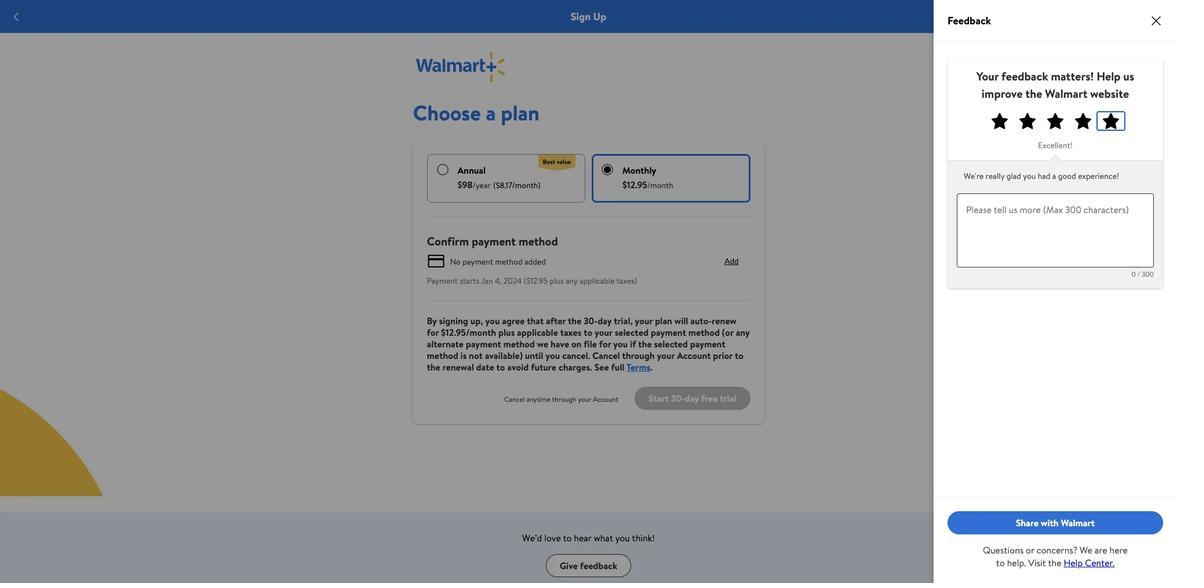 Task type: vqa. For each thing, say whether or not it's contained in the screenshot.
& related to Credit & Debit
no



Task type: locate. For each thing, give the bounding box(es) containing it.
1 horizontal spatial account
[[677, 349, 711, 362]]

we'd love to hear what you think!
[[522, 532, 655, 545]]

agree
[[502, 315, 525, 327]]

after
[[546, 315, 566, 327]]

center.
[[1085, 557, 1115, 570]]

the right visit
[[1048, 557, 1061, 570]]

0 vertical spatial feedback
[[1001, 68, 1048, 84]]

.
[[650, 361, 653, 374]]

good
[[1058, 170, 1076, 182]]

any right ($12.95
[[566, 275, 578, 287]]

0 horizontal spatial plus
[[498, 326, 515, 339]]

0 vertical spatial help
[[1097, 68, 1121, 84]]

1 vertical spatial day
[[685, 392, 699, 405]]

0 / 300
[[1132, 269, 1154, 279]]

plus right ($12.95
[[550, 275, 564, 287]]

choose
[[413, 99, 481, 127]]

help inside your feedback matters! help us improve the walmart website
[[1097, 68, 1121, 84]]

1 horizontal spatial day
[[685, 392, 699, 405]]

1 horizontal spatial plan
[[655, 315, 672, 327]]

feedback for your
[[1001, 68, 1048, 84]]

applicable
[[580, 275, 615, 287], [517, 326, 558, 339]]

questions or concerns? we are here to help. visit the
[[983, 544, 1128, 570]]

cancel left if
[[592, 349, 620, 362]]

trial,
[[614, 315, 633, 327]]

you right the what on the right bottom
[[615, 532, 630, 545]]

feedback inside your feedback matters! help us improve the walmart website
[[1001, 68, 1048, 84]]

feedback down the what on the right bottom
[[580, 560, 617, 572]]

to right on
[[584, 326, 592, 339]]

help
[[1097, 68, 1121, 84], [1064, 557, 1083, 570]]

auto-
[[690, 315, 712, 327]]

1 vertical spatial plus
[[498, 326, 515, 339]]

0 vertical spatial through
[[622, 349, 655, 362]]

the inside 'questions or concerns? we are here to help. visit the'
[[1048, 557, 1061, 570]]

1 vertical spatial 30-
[[671, 392, 685, 405]]

feedback inside button
[[580, 560, 617, 572]]

us
[[1123, 68, 1134, 84]]

by signing up, you agree that after the 30-day trial, your plan will auto-renew for $12.95/month plus applicable taxes to your selected payment method (or any alternate payment method we have on file for you if the selected payment method is not available) until you cancel. cancel through your account prior to the renewal date to avoid future charges. see full
[[427, 315, 750, 374]]

on
[[571, 338, 582, 351]]

0 horizontal spatial help
[[1064, 557, 1083, 570]]

0 vertical spatial any
[[566, 275, 578, 287]]

1 horizontal spatial selected
[[654, 338, 688, 351]]

your
[[635, 315, 653, 327], [595, 326, 612, 339], [657, 349, 675, 362], [578, 395, 591, 405]]

0 horizontal spatial cancel
[[504, 395, 525, 405]]

cancel left the 'anytime'
[[504, 395, 525, 405]]

plan
[[501, 99, 540, 127], [655, 315, 672, 327]]

to right date
[[496, 361, 505, 374]]

0 horizontal spatial for
[[427, 326, 439, 339]]

we're
[[964, 170, 984, 182]]

walmart right with at the right
[[1061, 517, 1095, 530]]

avoid
[[507, 361, 529, 374]]

1 horizontal spatial any
[[736, 326, 750, 339]]

for left signing on the left of page
[[427, 326, 439, 339]]

1 vertical spatial through
[[552, 395, 576, 405]]

0 horizontal spatial applicable
[[517, 326, 558, 339]]

the right improve
[[1025, 86, 1042, 101]]

or
[[1026, 544, 1034, 557]]

None radio
[[437, 164, 448, 176], [602, 164, 613, 176], [437, 164, 448, 176], [602, 164, 613, 176]]

any
[[566, 275, 578, 287], [736, 326, 750, 339]]

confirm
[[427, 234, 469, 249]]

1 vertical spatial a
[[1052, 170, 1056, 182]]

with
[[1041, 517, 1059, 530]]

1 horizontal spatial through
[[622, 349, 655, 362]]

close panel image
[[1149, 14, 1163, 28]]

Please tell us more (Max 300 characters) text field
[[957, 194, 1154, 268]]

love
[[544, 532, 561, 545]]

sign
[[571, 9, 591, 24]]

start
[[649, 392, 669, 405]]

1 vertical spatial help
[[1064, 557, 1083, 570]]

to left help.
[[996, 557, 1005, 570]]

$12.95
[[622, 178, 647, 191]]

up,
[[470, 315, 483, 327]]

30- right taxes
[[584, 315, 598, 327]]

1 horizontal spatial applicable
[[580, 275, 615, 287]]

choose a plan group
[[427, 154, 750, 203]]

website
[[1090, 86, 1129, 101]]

0 horizontal spatial through
[[552, 395, 576, 405]]

method
[[519, 234, 558, 249], [495, 256, 522, 268], [688, 326, 720, 339], [503, 338, 535, 351], [427, 349, 458, 362]]

0 vertical spatial cancel
[[592, 349, 620, 362]]

plan inside by signing up, you agree that after the 30-day trial, your plan will auto-renew for $12.95/month plus applicable taxes to your selected payment method (or any alternate payment method we have on file for you if the selected payment method is not available) until you cancel. cancel through your account prior to the renewal date to avoid future charges. see full
[[655, 315, 672, 327]]

a
[[486, 99, 496, 127], [1052, 170, 1056, 182]]

300
[[1142, 269, 1154, 279]]

account down see
[[593, 395, 618, 405]]

(
[[493, 180, 496, 191]]

1 vertical spatial walmart
[[1061, 517, 1095, 530]]

selected
[[615, 326, 649, 339], [654, 338, 688, 351]]

future
[[531, 361, 556, 374]]

taxes)
[[616, 275, 637, 287]]

0 horizontal spatial plan
[[501, 99, 540, 127]]

30- inside by signing up, you agree that after the 30-day trial, your plan will auto-renew for $12.95/month plus applicable taxes to your selected payment method (or any alternate payment method we have on file for you if the selected payment method is not available) until you cancel. cancel through your account prior to the renewal date to avoid future charges. see full
[[584, 315, 598, 327]]

0 horizontal spatial feedback
[[580, 560, 617, 572]]

1 horizontal spatial a
[[1052, 170, 1056, 182]]

terms .
[[626, 361, 653, 374]]

applicable left taxes)
[[580, 275, 615, 287]]

start 30-day free trial button
[[635, 387, 750, 410]]

0 horizontal spatial day
[[598, 315, 612, 327]]

help center. link
[[1064, 557, 1115, 570]]

1 horizontal spatial 30-
[[671, 392, 685, 405]]

is
[[460, 349, 467, 362]]

walmart+ logo image
[[413, 52, 507, 83]]

feedback dialog
[[934, 0, 1177, 584]]

you left had
[[1023, 170, 1036, 182]]

1 vertical spatial feedback
[[580, 560, 617, 572]]

available)
[[485, 349, 523, 362]]

starts
[[460, 275, 479, 287]]

1 horizontal spatial plus
[[550, 275, 564, 287]]

payment
[[472, 234, 516, 249], [463, 256, 493, 268], [651, 326, 686, 339], [466, 338, 501, 351], [690, 338, 725, 351]]

($12.95
[[524, 275, 548, 287]]

date
[[476, 361, 494, 374]]

day inside by signing up, you agree that after the 30-day trial, your plan will auto-renew for $12.95/month plus applicable taxes to your selected payment method (or any alternate payment method we have on file for you if the selected payment method is not available) until you cancel. cancel through your account prior to the renewal date to avoid future charges. see full
[[598, 315, 612, 327]]

plus inside by signing up, you agree that after the 30-day trial, your plan will auto-renew for $12.95/month plus applicable taxes to your selected payment method (or any alternate payment method we have on file for you if the selected payment method is not available) until you cancel. cancel through your account prior to the renewal date to avoid future charges. see full
[[498, 326, 515, 339]]

day left "trial,"
[[598, 315, 612, 327]]

your right .
[[657, 349, 675, 362]]

you
[[1023, 170, 1036, 182], [485, 315, 500, 327], [613, 338, 628, 351], [545, 349, 560, 362], [615, 532, 630, 545]]

for right file
[[599, 338, 611, 351]]

annual $98 /year ( $8.17/month )
[[458, 164, 541, 191]]

are
[[1095, 544, 1107, 557]]

any right (or
[[736, 326, 750, 339]]

day left free
[[685, 392, 699, 405]]

you left if
[[613, 338, 628, 351]]

feedback up improve
[[1001, 68, 1048, 84]]

plus
[[550, 275, 564, 287], [498, 326, 515, 339]]

0 horizontal spatial any
[[566, 275, 578, 287]]

the
[[1025, 86, 1042, 101], [568, 315, 581, 327], [638, 338, 652, 351], [427, 361, 440, 374], [1048, 557, 1061, 570]]

walmart down matters!
[[1045, 86, 1087, 101]]

/year
[[473, 180, 491, 191]]

$8.17/month
[[496, 180, 538, 191]]

1 vertical spatial cancel
[[504, 395, 525, 405]]

a right had
[[1052, 170, 1056, 182]]

0 horizontal spatial 30-
[[584, 315, 598, 327]]

0 horizontal spatial selected
[[615, 326, 649, 339]]

selected down will
[[654, 338, 688, 351]]

method up "2024"
[[495, 256, 522, 268]]

applicable up the "until"
[[517, 326, 558, 339]]

monthly
[[622, 164, 656, 177]]

if
[[630, 338, 636, 351]]

a right choose
[[486, 99, 496, 127]]

method left is
[[427, 349, 458, 362]]

0 horizontal spatial a
[[486, 99, 496, 127]]

through inside by signing up, you agree that after the 30-day trial, your plan will auto-renew for $12.95/month plus applicable taxes to your selected payment method (or any alternate payment method we have on file for you if the selected payment method is not available) until you cancel. cancel through your account prior to the renewal date to avoid future charges. see full
[[622, 349, 655, 362]]

1 horizontal spatial cancel
[[592, 349, 620, 362]]

we'd
[[522, 532, 542, 545]]

0 vertical spatial account
[[677, 349, 711, 362]]

up
[[593, 9, 606, 24]]

0 vertical spatial 30-
[[584, 315, 598, 327]]

walmart
[[1045, 86, 1087, 101], [1061, 517, 1095, 530]]

1 vertical spatial applicable
[[517, 326, 558, 339]]

0 vertical spatial walmart
[[1045, 86, 1087, 101]]

1 horizontal spatial feedback
[[1001, 68, 1048, 84]]

your right "trial,"
[[635, 315, 653, 327]]

signing
[[439, 315, 468, 327]]

1 horizontal spatial help
[[1097, 68, 1121, 84]]

walmart inside your feedback matters! help us improve the walmart website
[[1045, 86, 1087, 101]]

1 vertical spatial plan
[[655, 315, 672, 327]]

your left "trial,"
[[595, 326, 612, 339]]

selected up terms
[[615, 326, 649, 339]]

0 vertical spatial day
[[598, 315, 612, 327]]

give feedback button
[[546, 555, 631, 578]]

1 vertical spatial any
[[736, 326, 750, 339]]

walmart inside button
[[1061, 517, 1095, 530]]

share with walmart button
[[948, 512, 1163, 535]]

account left prior
[[677, 349, 711, 362]]

30- right start
[[671, 392, 685, 405]]

see
[[594, 361, 609, 374]]

1 vertical spatial account
[[593, 395, 618, 405]]

plus up available) on the bottom of the page
[[498, 326, 515, 339]]

for
[[427, 326, 439, 339], [599, 338, 611, 351]]

hear
[[574, 532, 592, 545]]

your down charges. at the bottom
[[578, 395, 591, 405]]



Task type: describe. For each thing, give the bounding box(es) containing it.
to right prior
[[735, 349, 744, 362]]

payment down auto-
[[690, 338, 725, 351]]

you right up,
[[485, 315, 500, 327]]

0 horizontal spatial account
[[593, 395, 618, 405]]

here
[[1110, 544, 1128, 557]]

4,
[[495, 275, 502, 287]]

anytime
[[527, 395, 551, 405]]

to right love
[[563, 532, 572, 545]]

payment up no payment method added on the left top of page
[[472, 234, 516, 249]]

30- inside button
[[671, 392, 685, 405]]

concerns?
[[1037, 544, 1077, 557]]

charges.
[[559, 361, 592, 374]]

not
[[469, 349, 483, 362]]

excellent!
[[1038, 140, 1073, 151]]

payment left auto-
[[651, 326, 686, 339]]

will
[[674, 315, 688, 327]]

method up 'avoid' at the bottom of page
[[503, 338, 535, 351]]

0 vertical spatial a
[[486, 99, 496, 127]]

glad
[[1006, 170, 1021, 182]]

sign up
[[571, 9, 606, 24]]

your
[[976, 68, 999, 84]]

your feedback matters! help us improve the walmart website
[[976, 68, 1134, 101]]

think!
[[632, 532, 655, 545]]

the right if
[[638, 338, 652, 351]]

had
[[1038, 170, 1050, 182]]

payment up starts at left top
[[463, 256, 493, 268]]

/month
[[647, 180, 673, 191]]

cancel anytime through your account
[[504, 395, 618, 405]]

day inside button
[[685, 392, 699, 405]]

feedback for give
[[580, 560, 617, 572]]

method up added
[[519, 234, 558, 249]]

account inside by signing up, you agree that after the 30-day trial, your plan will auto-renew for $12.95/month plus applicable taxes to your selected payment method (or any alternate payment method we have on file for you if the selected payment method is not available) until you cancel. cancel through your account prior to the renewal date to avoid future charges. see full
[[677, 349, 711, 362]]

back image
[[9, 10, 23, 23]]

share
[[1016, 517, 1039, 530]]

we're really glad you had a good experience!
[[964, 170, 1119, 182]]

best value plan image
[[538, 155, 575, 171]]

feedback
[[948, 13, 991, 28]]

you right the "until"
[[545, 349, 560, 362]]

0
[[1132, 269, 1136, 279]]

terms link
[[626, 361, 650, 374]]

cancel inside by signing up, you agree that after the 30-day trial, your plan will auto-renew for $12.95/month plus applicable taxes to your selected payment method (or any alternate payment method we have on file for you if the selected payment method is not available) until you cancel. cancel through your account prior to the renewal date to avoid future charges. see full
[[592, 349, 620, 362]]

terms
[[626, 361, 650, 374]]

questions
[[983, 544, 1024, 557]]

really
[[986, 170, 1005, 182]]

improve
[[982, 86, 1023, 101]]

choose a plan
[[413, 99, 540, 127]]

matters!
[[1051, 68, 1094, 84]]

experience!
[[1078, 170, 1119, 182]]

file
[[584, 338, 597, 351]]

/
[[1137, 269, 1140, 279]]

(or
[[722, 326, 734, 339]]

the inside your feedback matters! help us improve the walmart website
[[1025, 86, 1042, 101]]

payment starts jan 4, 2024 ($12.95 plus any applicable taxes)
[[427, 275, 637, 287]]

visit
[[1028, 557, 1046, 570]]

0 vertical spatial plan
[[501, 99, 540, 127]]

the right the "after"
[[568, 315, 581, 327]]

the left renewal
[[427, 361, 440, 374]]

full
[[611, 361, 624, 374]]

you inside feedback dialog
[[1023, 170, 1036, 182]]

1 horizontal spatial for
[[599, 338, 611, 351]]

until
[[525, 349, 543, 362]]

confirm payment method
[[427, 234, 558, 249]]

start 30-day free trial
[[649, 392, 736, 405]]

taxes
[[560, 326, 582, 339]]

add
[[725, 256, 739, 267]]

payment up date
[[466, 338, 501, 351]]

)
[[538, 180, 541, 191]]

that
[[527, 315, 544, 327]]

$98
[[458, 178, 473, 191]]

we
[[537, 338, 548, 351]]

jan
[[481, 275, 493, 287]]

renewal
[[443, 361, 474, 374]]

free
[[701, 392, 718, 405]]

0 vertical spatial plus
[[550, 275, 564, 287]]

0 vertical spatial applicable
[[580, 275, 615, 287]]

method left (or
[[688, 326, 720, 339]]

2024
[[504, 275, 522, 287]]

share with walmart
[[1016, 517, 1095, 530]]

no
[[450, 256, 461, 268]]

have
[[550, 338, 569, 351]]

no payment method added
[[450, 256, 546, 268]]

applicable inside by signing up, you agree that after the 30-day trial, your plan will auto-renew for $12.95/month plus applicable taxes to your selected payment method (or any alternate payment method we have on file for you if the selected payment method is not available) until you cancel. cancel through your account prior to the renewal date to avoid future charges. see full
[[517, 326, 558, 339]]

what
[[594, 532, 613, 545]]

alternate
[[427, 338, 464, 351]]

$12.95/month
[[441, 326, 496, 339]]

help center.
[[1064, 557, 1115, 570]]

a inside feedback dialog
[[1052, 170, 1056, 182]]

we
[[1080, 544, 1092, 557]]

prior
[[713, 349, 733, 362]]

add button
[[713, 252, 750, 271]]

any inside by signing up, you agree that after the 30-day trial, your plan will auto-renew for $12.95/month plus applicable taxes to your selected payment method (or any alternate payment method we have on file for you if the selected payment method is not available) until you cancel. cancel through your account prior to the renewal date to avoid future charges. see full
[[736, 326, 750, 339]]

payment
[[427, 275, 458, 287]]

help.
[[1007, 557, 1026, 570]]

$12.95 /month
[[622, 178, 673, 191]]

give feedback
[[560, 560, 617, 572]]

cancel.
[[562, 349, 590, 362]]

to inside 'questions or concerns? we are here to help. visit the'
[[996, 557, 1005, 570]]



